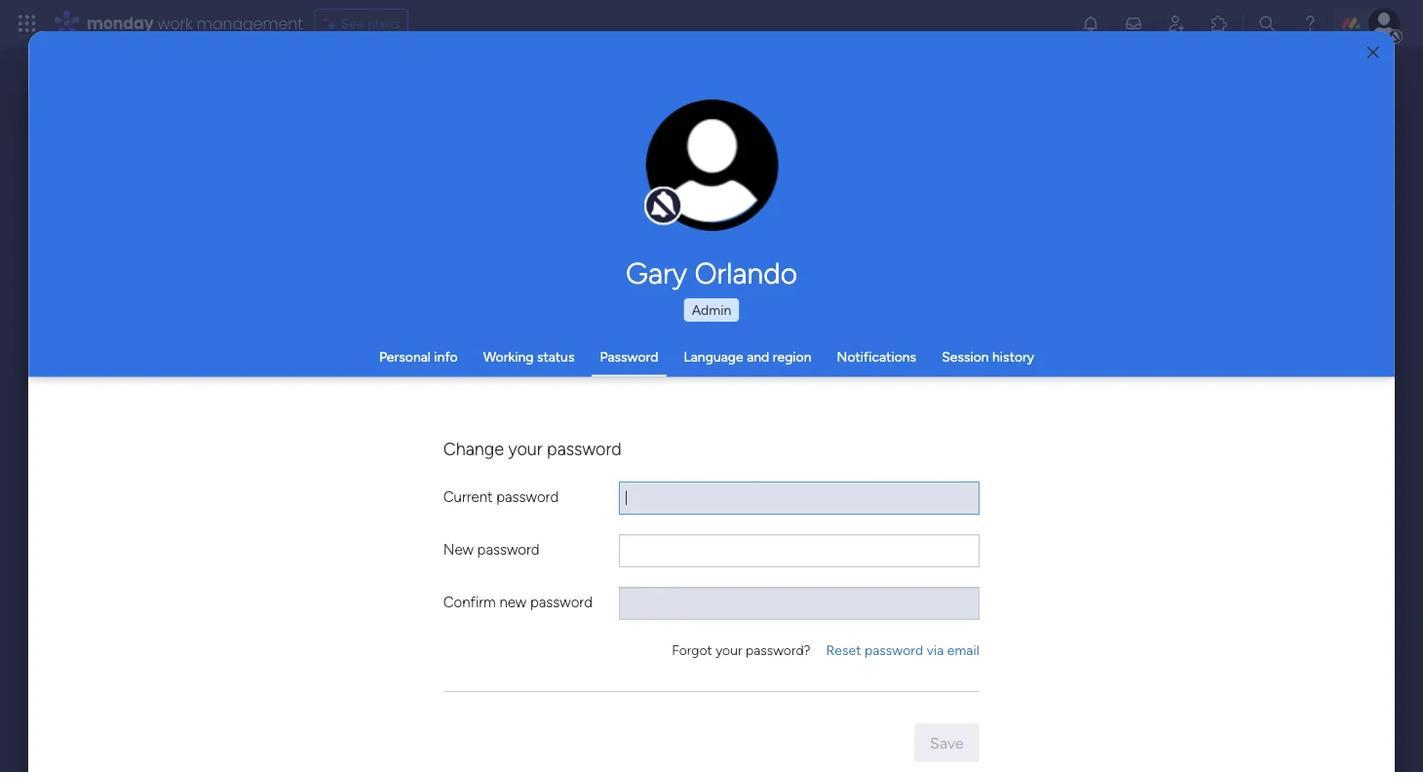 Task type: vqa. For each thing, say whether or not it's contained in the screenshot.
or
no



Task type: describe. For each thing, give the bounding box(es) containing it.
password for current password
[[497, 488, 559, 505]]

reset password via email link
[[827, 640, 980, 659]]

change profile picture button
[[646, 99, 779, 232]]

session history
[[942, 349, 1035, 365]]

password for reset password via email
[[865, 641, 924, 658]]

and
[[747, 349, 770, 365]]

monday
[[87, 12, 154, 34]]

confirm
[[444, 593, 496, 611]]

personal
[[379, 349, 431, 365]]

see plans button
[[315, 9, 409, 38]]

reset
[[827, 641, 862, 658]]

forgot
[[672, 641, 713, 658]]

language and region
[[684, 349, 812, 365]]

working
[[483, 349, 534, 365]]

work
[[158, 12, 193, 34]]

profile
[[718, 176, 754, 191]]

password for new password
[[478, 541, 540, 558]]

picture
[[693, 192, 732, 208]]

history
[[993, 349, 1035, 365]]

session
[[942, 349, 989, 365]]

plans
[[368, 15, 400, 32]]

help image
[[1301, 14, 1320, 33]]

notifications link
[[837, 349, 917, 365]]

your for change
[[509, 438, 543, 459]]

language
[[684, 349, 744, 365]]

Current password password field
[[619, 481, 980, 514]]

New password password field
[[619, 534, 980, 567]]

region
[[773, 349, 812, 365]]

password
[[600, 349, 659, 365]]

invite members image
[[1167, 14, 1187, 33]]



Task type: locate. For each thing, give the bounding box(es) containing it.
see plans
[[341, 15, 400, 32]]

admin
[[692, 302, 732, 318]]

1 vertical spatial change
[[444, 438, 504, 459]]

monday work management
[[87, 12, 303, 34]]

0 horizontal spatial change
[[444, 438, 504, 459]]

personal info link
[[379, 349, 458, 365]]

1 horizontal spatial your
[[716, 641, 743, 658]]

new
[[500, 593, 527, 611]]

current
[[444, 488, 493, 505]]

search everything image
[[1258, 14, 1278, 33]]

gary orlando button
[[444, 256, 980, 291]]

working status link
[[483, 349, 575, 365]]

notifications image
[[1082, 14, 1101, 33]]

your right forgot
[[716, 641, 743, 658]]

change inside change profile picture
[[671, 176, 715, 191]]

select product image
[[18, 14, 37, 33]]

gary orlando image
[[1369, 8, 1400, 39]]

reset password via email
[[827, 641, 980, 658]]

change for change your password
[[444, 438, 504, 459]]

change up the picture
[[671, 176, 715, 191]]

email
[[948, 641, 980, 658]]

confirm new password
[[444, 593, 593, 611]]

change up current at bottom
[[444, 438, 504, 459]]

working status
[[483, 349, 575, 365]]

password
[[547, 438, 622, 459], [497, 488, 559, 505], [478, 541, 540, 558], [531, 593, 593, 611], [865, 641, 924, 658]]

gary
[[626, 256, 687, 291]]

language and region link
[[684, 349, 812, 365]]

password?
[[746, 641, 811, 658]]

change profile picture
[[671, 176, 754, 208]]

1 vertical spatial your
[[716, 641, 743, 658]]

gary orlando
[[626, 256, 798, 291]]

session history link
[[942, 349, 1035, 365]]

your for forgot
[[716, 641, 743, 658]]

apps image
[[1210, 14, 1230, 33]]

forgot your password?
[[672, 641, 811, 658]]

orlando
[[695, 256, 798, 291]]

notifications
[[837, 349, 917, 365]]

your up current password
[[509, 438, 543, 459]]

new
[[444, 541, 474, 558]]

password link
[[600, 349, 659, 365]]

0 vertical spatial change
[[671, 176, 715, 191]]

1 horizontal spatial change
[[671, 176, 715, 191]]

change for change profile picture
[[671, 176, 715, 191]]

0 horizontal spatial your
[[509, 438, 543, 459]]

personal info
[[379, 349, 458, 365]]

info
[[434, 349, 458, 365]]

new password
[[444, 541, 540, 558]]

via
[[927, 641, 945, 658]]

0 vertical spatial your
[[509, 438, 543, 459]]

see
[[341, 15, 364, 32]]

change your password
[[444, 438, 622, 459]]

inbox image
[[1124, 14, 1144, 33]]

Confirm new password password field
[[619, 587, 980, 620]]

your
[[509, 438, 543, 459], [716, 641, 743, 658]]

gary orlando dialog
[[28, 31, 1395, 772]]

close image
[[1368, 46, 1380, 60]]

status
[[537, 349, 575, 365]]

current password
[[444, 488, 559, 505]]

change
[[671, 176, 715, 191], [444, 438, 504, 459]]

management
[[197, 12, 303, 34]]



